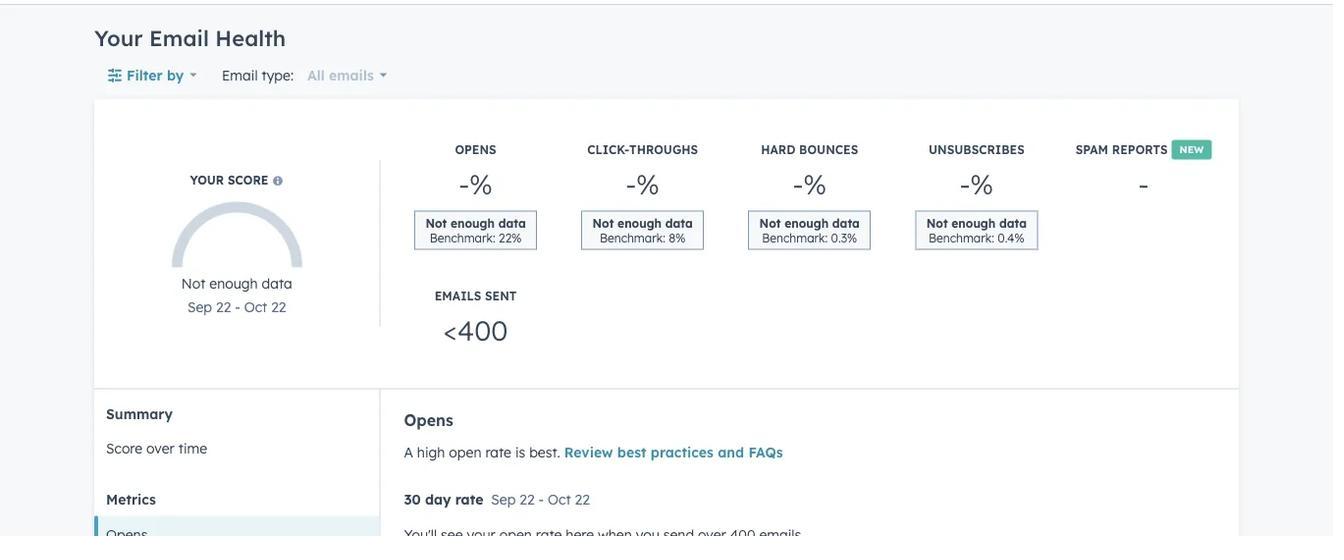 Task type: vqa. For each thing, say whether or not it's contained in the screenshot.
Hard bounces -%
yes



Task type: describe. For each thing, give the bounding box(es) containing it.
1 horizontal spatial rate
[[486, 443, 512, 461]]

not enough data benchmark: 22%
[[426, 216, 526, 245]]

opens -%
[[455, 142, 497, 201]]

best
[[618, 443, 647, 461]]

not for opens -%
[[426, 216, 447, 230]]

score over time
[[106, 440, 207, 457]]

summary
[[106, 405, 173, 422]]

hard bounces -%
[[761, 142, 859, 201]]

% inside unsubscribes -%
[[971, 167, 994, 201]]

unsubscribes
[[929, 142, 1025, 157]]

bounces
[[800, 142, 859, 157]]

- inside hard bounces -%
[[793, 167, 804, 201]]

sent
[[485, 289, 517, 304]]

benchmark: for opens -%
[[430, 230, 496, 245]]

review best practices and faqs button
[[565, 441, 783, 464]]

benchmark: for unsubscribes -%
[[929, 230, 995, 245]]

% inside opens -%
[[470, 167, 493, 201]]

spam
[[1076, 142, 1109, 157]]

sep for day
[[491, 491, 516, 508]]

best.
[[530, 443, 561, 461]]

oct for 30 day rate sep 22 - oct 22
[[548, 491, 571, 508]]

8%
[[669, 230, 686, 245]]

- inside opens -%
[[459, 167, 470, 201]]

a
[[404, 443, 413, 461]]

emails
[[329, 66, 374, 83]]

score
[[106, 440, 143, 457]]

filter by button
[[94, 55, 210, 95]]

not enough data benchmark: 8%
[[593, 216, 693, 245]]

by
[[167, 66, 184, 83]]

30 day rate sep 22 - oct 22
[[404, 491, 590, 508]]

click-throughs -%
[[588, 142, 698, 201]]

<
[[444, 313, 458, 348]]

unsubscribes -%
[[929, 142, 1025, 201]]

hard
[[761, 142, 796, 157]]

- inside click-throughs -%
[[626, 167, 637, 201]]

0.3%
[[832, 230, 858, 245]]

health
[[215, 25, 286, 52]]

click-
[[588, 142, 630, 157]]

opens for opens
[[404, 410, 454, 430]]

all emails button
[[302, 55, 389, 95]]

data for click-throughs -%
[[666, 216, 693, 230]]

your for your email health
[[94, 25, 143, 52]]

review
[[565, 443, 613, 461]]

opens for opens -%
[[455, 142, 497, 157]]

benchmark: for hard bounces -%
[[762, 230, 828, 245]]



Task type: locate. For each thing, give the bounding box(es) containing it.
400
[[458, 313, 508, 348]]

not inside not enough data benchmark: 8%
[[593, 216, 614, 230]]

benchmark: left 0.4%
[[929, 230, 995, 245]]

enough for click-throughs -%
[[618, 216, 662, 230]]

not inside not enough data benchmark: 0.3%
[[760, 216, 781, 230]]

filter by
[[127, 66, 184, 83]]

filter
[[127, 66, 163, 83]]

1 horizontal spatial sep
[[491, 491, 516, 508]]

enough inside not enough data sep 22 - oct 22
[[210, 275, 258, 292]]

practices
[[651, 443, 714, 461]]

data
[[499, 216, 526, 230], [666, 216, 693, 230], [833, 216, 860, 230], [1000, 216, 1027, 230], [262, 275, 292, 292]]

and
[[718, 443, 745, 461]]

1 vertical spatial sep
[[491, 491, 516, 508]]

benchmark: left 0.3%
[[762, 230, 828, 245]]

1 vertical spatial rate
[[455, 491, 484, 508]]

reports
[[1113, 142, 1168, 157]]

3 % from the left
[[804, 167, 827, 201]]

email type:
[[222, 66, 294, 83]]

4 % from the left
[[971, 167, 994, 201]]

sep for enough
[[188, 298, 212, 315]]

data inside not enough data benchmark: 0.4%
[[1000, 216, 1027, 230]]

1 vertical spatial email
[[222, 66, 258, 83]]

oct
[[244, 298, 267, 315], [548, 491, 571, 508]]

0 horizontal spatial sep
[[188, 298, 212, 315]]

benchmark: inside not enough data benchmark: 0.4%
[[929, 230, 995, 245]]

-
[[459, 167, 470, 201], [626, 167, 637, 201], [793, 167, 804, 201], [960, 167, 971, 201], [1139, 167, 1150, 201], [235, 298, 240, 315], [539, 491, 544, 508]]

not for unsubscribes -%
[[927, 216, 948, 230]]

is
[[516, 443, 526, 461]]

not inside not enough data benchmark: 0.4%
[[927, 216, 948, 230]]

1 horizontal spatial email
[[222, 66, 258, 83]]

0 horizontal spatial opens
[[404, 410, 454, 430]]

not enough data benchmark: 0.3%
[[760, 216, 860, 245]]

your
[[94, 25, 143, 52], [190, 173, 224, 188]]

1 horizontal spatial opens
[[455, 142, 497, 157]]

spam reports
[[1076, 142, 1168, 157]]

score
[[228, 173, 269, 188]]

your for your score
[[190, 173, 224, 188]]

your up filter
[[94, 25, 143, 52]]

- inside not enough data sep 22 - oct 22
[[235, 298, 240, 315]]

time
[[178, 440, 207, 457]]

1 horizontal spatial your
[[190, 173, 224, 188]]

rate
[[486, 443, 512, 461], [455, 491, 484, 508]]

benchmark: left the 22%
[[430, 230, 496, 245]]

enough inside not enough data benchmark: 0.3%
[[785, 216, 829, 230]]

faqs
[[749, 443, 783, 461]]

benchmark:
[[430, 230, 496, 245], [600, 230, 666, 245], [762, 230, 828, 245], [929, 230, 995, 245]]

enough inside not enough data benchmark: 0.4%
[[952, 216, 996, 230]]

not inside not enough data benchmark: 22%
[[426, 216, 447, 230]]

2 % from the left
[[637, 167, 660, 201]]

rate left is
[[486, 443, 512, 461]]

% up not enough data benchmark: 22% in the top of the page
[[470, 167, 493, 201]]

email left type:
[[222, 66, 258, 83]]

1 benchmark: from the left
[[430, 230, 496, 245]]

a high open rate is best. review best practices and faqs
[[404, 443, 783, 461]]

day
[[425, 491, 451, 508]]

0 horizontal spatial email
[[149, 25, 209, 52]]

enough for unsubscribes -%
[[952, 216, 996, 230]]

emails sent < 400
[[435, 289, 517, 348]]

opens up not enough data benchmark: 22% in the top of the page
[[455, 142, 497, 157]]

benchmark: inside not enough data benchmark: 0.3%
[[762, 230, 828, 245]]

0 vertical spatial opens
[[455, 142, 497, 157]]

opens
[[455, 142, 497, 157], [404, 410, 454, 430]]

opens up high
[[404, 410, 454, 430]]

1 % from the left
[[470, 167, 493, 201]]

% down unsubscribes
[[971, 167, 994, 201]]

open
[[449, 443, 482, 461]]

30
[[404, 491, 421, 508]]

benchmark: left "8%"
[[600, 230, 666, 245]]

metrics
[[106, 491, 156, 508]]

0 horizontal spatial rate
[[455, 491, 484, 508]]

data for unsubscribes -%
[[1000, 216, 1027, 230]]

type:
[[262, 66, 294, 83]]

new
[[1180, 143, 1204, 156]]

data inside not enough data benchmark: 22%
[[499, 216, 526, 230]]

data for hard bounces -%
[[833, 216, 860, 230]]

benchmark: inside not enough data benchmark: 22%
[[430, 230, 496, 245]]

sep
[[188, 298, 212, 315], [491, 491, 516, 508]]

%
[[470, 167, 493, 201], [637, 167, 660, 201], [804, 167, 827, 201], [971, 167, 994, 201]]

oct for not enough data sep 22 - oct 22
[[244, 298, 267, 315]]

% down 'bounces'
[[804, 167, 827, 201]]

% inside hard bounces -%
[[804, 167, 827, 201]]

0 horizontal spatial your
[[94, 25, 143, 52]]

not enough data benchmark: 0.4%
[[927, 216, 1027, 245]]

emails
[[435, 289, 482, 304]]

0 vertical spatial sep
[[188, 298, 212, 315]]

email up by
[[149, 25, 209, 52]]

email
[[149, 25, 209, 52], [222, 66, 258, 83]]

0 vertical spatial email
[[149, 25, 209, 52]]

not inside not enough data sep 22 - oct 22
[[181, 275, 206, 292]]

data inside not enough data benchmark: 0.3%
[[833, 216, 860, 230]]

enough inside not enough data benchmark: 8%
[[618, 216, 662, 230]]

not for hard bounces -%
[[760, 216, 781, 230]]

not
[[426, 216, 447, 230], [593, 216, 614, 230], [760, 216, 781, 230], [927, 216, 948, 230], [181, 275, 206, 292]]

data for opens -%
[[499, 216, 526, 230]]

22%
[[499, 230, 522, 245]]

high
[[417, 443, 445, 461]]

- inside unsubscribes -%
[[960, 167, 971, 201]]

over
[[146, 440, 175, 457]]

not for click-throughs -%
[[593, 216, 614, 230]]

not enough data sep 22 - oct 22
[[181, 275, 292, 315]]

enough for hard bounces -%
[[785, 216, 829, 230]]

0 vertical spatial your
[[94, 25, 143, 52]]

sep inside not enough data sep 22 - oct 22
[[188, 298, 212, 315]]

1 vertical spatial your
[[190, 173, 224, 188]]

your email health
[[94, 25, 286, 52]]

score over time button
[[94, 430, 380, 468]]

all emails
[[307, 66, 374, 83]]

your score
[[190, 173, 272, 188]]

2 benchmark: from the left
[[600, 230, 666, 245]]

0 vertical spatial oct
[[244, 298, 267, 315]]

3 benchmark: from the left
[[762, 230, 828, 245]]

1 horizontal spatial oct
[[548, 491, 571, 508]]

0.4%
[[998, 230, 1025, 245]]

throughs
[[630, 142, 698, 157]]

oct inside not enough data sep 22 - oct 22
[[244, 298, 267, 315]]

data inside not enough data benchmark: 8%
[[666, 216, 693, 230]]

enough for opens -%
[[451, 216, 495, 230]]

% inside click-throughs -%
[[637, 167, 660, 201]]

benchmark: inside not enough data benchmark: 8%
[[600, 230, 666, 245]]

1 vertical spatial oct
[[548, 491, 571, 508]]

22
[[216, 298, 231, 315], [271, 298, 286, 315], [520, 491, 535, 508], [575, 491, 590, 508]]

enough
[[451, 216, 495, 230], [618, 216, 662, 230], [785, 216, 829, 230], [952, 216, 996, 230], [210, 275, 258, 292]]

benchmark: for click-throughs -%
[[600, 230, 666, 245]]

% down throughs
[[637, 167, 660, 201]]

4 benchmark: from the left
[[929, 230, 995, 245]]

0 horizontal spatial oct
[[244, 298, 267, 315]]

0 vertical spatial rate
[[486, 443, 512, 461]]

data inside not enough data sep 22 - oct 22
[[262, 275, 292, 292]]

your left score at the top left of page
[[190, 173, 224, 188]]

enough inside not enough data benchmark: 22%
[[451, 216, 495, 230]]

all
[[307, 66, 325, 83]]

1 vertical spatial opens
[[404, 410, 454, 430]]

rate right day
[[455, 491, 484, 508]]



